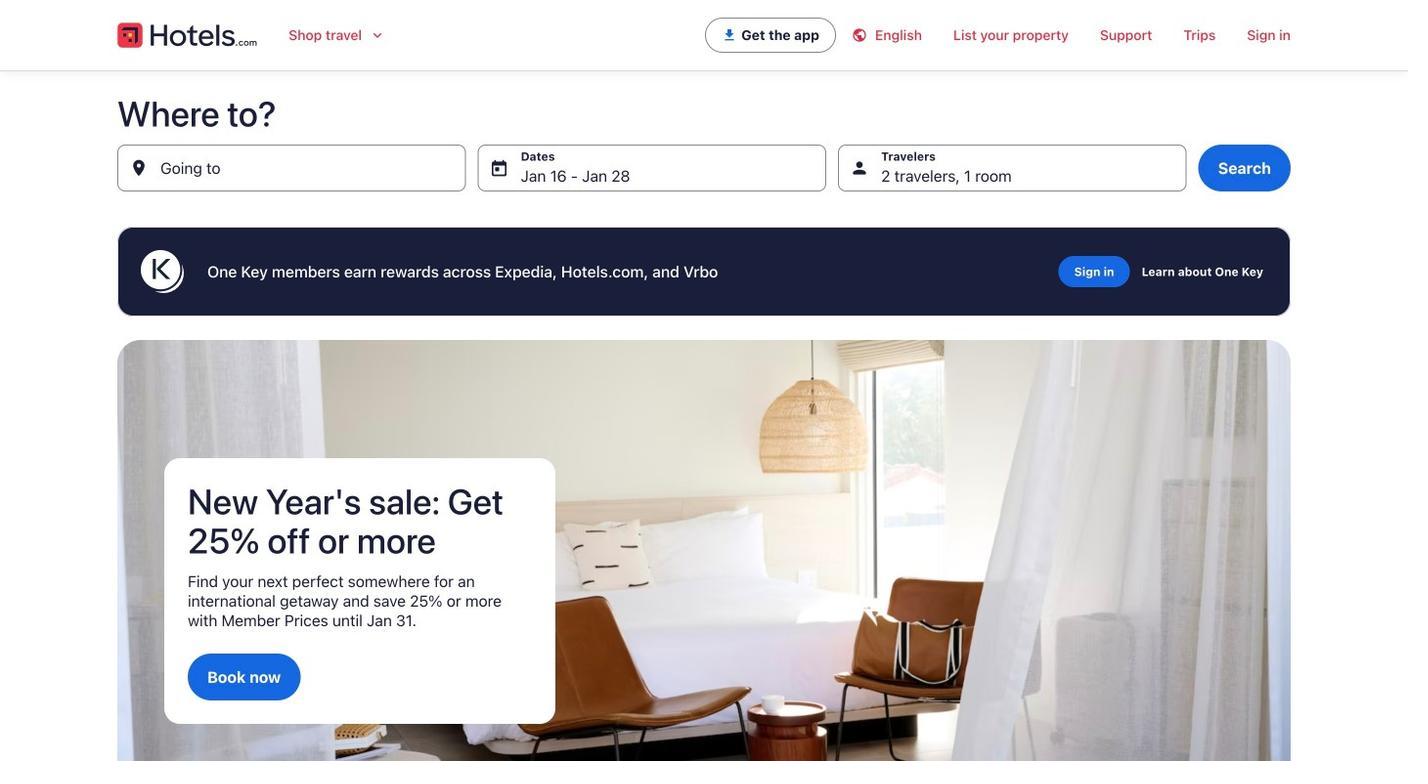 Task type: locate. For each thing, give the bounding box(es) containing it.
shop travel image
[[370, 27, 385, 43]]

main content
[[0, 70, 1408, 762]]

small image
[[852, 27, 875, 43]]



Task type: describe. For each thing, give the bounding box(es) containing it.
hotels logo image
[[117, 20, 257, 51]]

download the app button image
[[722, 27, 738, 43]]



Task type: vqa. For each thing, say whether or not it's contained in the screenshot.
Next image
no



